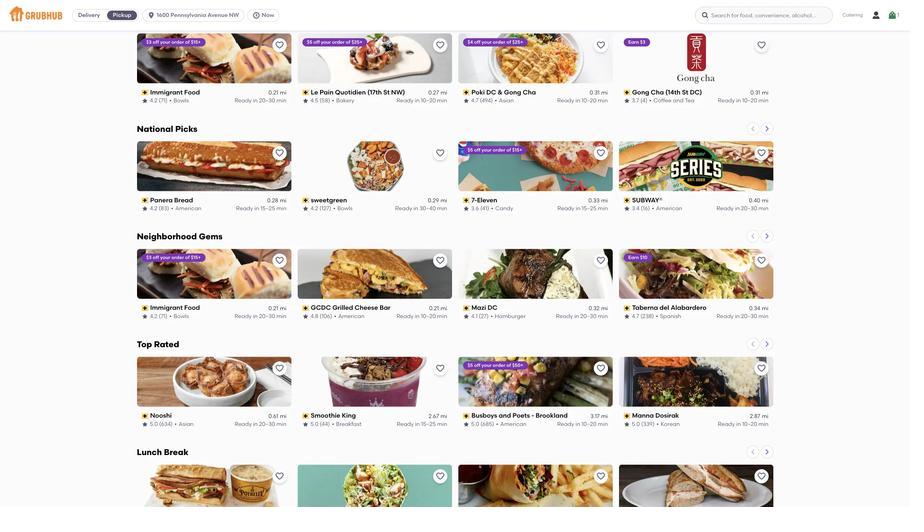 Task type: vqa. For each thing, say whether or not it's contained in the screenshot.


Task type: locate. For each thing, give the bounding box(es) containing it.
3.4
[[632, 205, 640, 212]]

15–25
[[260, 205, 275, 212], [582, 205, 596, 212], [421, 421, 436, 428]]

0.29
[[428, 197, 439, 204]]

• american down bread
[[171, 205, 201, 212]]

star icon image for subway® logo
[[624, 206, 630, 212]]

1 5.0 from the left
[[150, 421, 158, 428]]

immigrant food up rated
[[150, 304, 200, 312]]

1 $3 off your order of $15+ from the top
[[146, 39, 201, 45]]

subscription pass image for nooshi logo
[[142, 413, 149, 419]]

15–25 down 0.33
[[582, 205, 596, 212]]

• down manna dosirak
[[657, 421, 659, 428]]

spanish
[[660, 313, 681, 320]]

breakfast
[[336, 421, 362, 428]]

4 5.0 from the left
[[632, 421, 640, 428]]

gong
[[504, 88, 521, 96], [632, 88, 649, 96]]

0 horizontal spatial 0.31 mi
[[590, 89, 608, 96]]

• right (634)
[[175, 421, 177, 428]]

2 horizontal spatial 15–25
[[582, 205, 596, 212]]

1 horizontal spatial 15–25
[[421, 421, 436, 428]]

in for manna dosirak logo
[[736, 421, 741, 428]]

0 vertical spatial immigrant food
[[150, 88, 200, 96]]

(634)
[[159, 421, 173, 428]]

ready in 15–25 min down 0.33
[[557, 205, 608, 212]]

gcdc grilled cheese bar logo image
[[298, 249, 452, 299]]

subscription pass image left gcdc
[[302, 305, 309, 311]]

(106)
[[320, 313, 332, 320]]

st
[[383, 88, 390, 96], [682, 88, 688, 96]]

subscription pass image up 'top' at the left bottom of the page
[[142, 305, 149, 311]]

20–30
[[259, 97, 275, 104], [741, 205, 757, 212], [259, 313, 275, 320], [580, 313, 596, 320], [741, 313, 757, 320], [259, 421, 275, 428]]

min for smoothie king logo
[[437, 421, 447, 428]]

$5
[[307, 39, 312, 45], [468, 147, 473, 153], [468, 363, 473, 368]]

4.5
[[311, 97, 318, 104]]

15–25 down 0.28
[[260, 205, 275, 212]]

5.0 left (685)
[[471, 421, 479, 428]]

0.34
[[749, 305, 760, 312]]

0 horizontal spatial cha
[[523, 88, 536, 96]]

order for delicious deals immigrant food logo
[[171, 39, 184, 45]]

min
[[276, 97, 286, 104], [437, 97, 447, 104], [598, 97, 608, 104], [758, 97, 768, 104], [276, 205, 286, 212], [437, 205, 447, 212], [598, 205, 608, 212], [758, 205, 768, 212], [276, 313, 286, 320], [437, 313, 447, 320], [598, 313, 608, 320], [758, 313, 768, 320], [276, 421, 286, 428], [437, 421, 447, 428], [598, 421, 608, 428], [758, 421, 768, 428]]

1 horizontal spatial 0.31 mi
[[750, 89, 768, 96]]

delicious
[[137, 16, 175, 26]]

1 horizontal spatial svg image
[[871, 11, 881, 20]]

• up national picks
[[169, 97, 172, 104]]

ready for 7-eleven logo
[[557, 205, 574, 212]]

order for le pain quotidien (17th st nw) logo
[[332, 39, 345, 45]]

2 5.0 from the left
[[311, 421, 319, 428]]

•
[[169, 97, 172, 104], [332, 97, 334, 104], [495, 97, 497, 104], [649, 97, 652, 104], [171, 205, 173, 212], [333, 205, 335, 212], [491, 205, 493, 212], [652, 205, 654, 212], [169, 313, 172, 320], [334, 313, 336, 320], [491, 313, 493, 320], [656, 313, 658, 320], [175, 421, 177, 428], [332, 421, 334, 428], [496, 421, 498, 428], [657, 421, 659, 428]]

smoothie king
[[311, 412, 356, 420]]

15–25 down 2.67
[[421, 421, 436, 428]]

1 horizontal spatial gong
[[632, 88, 649, 96]]

$3 off your order of $15+
[[146, 39, 201, 45], [146, 255, 201, 260]]

• right (106)
[[334, 313, 336, 320]]

caret right icon image
[[764, 18, 770, 24], [764, 125, 770, 132], [764, 233, 770, 240], [764, 341, 770, 347], [764, 449, 770, 455]]

1 immigrant food logo image from the top
[[137, 33, 291, 83]]

1 $25+ from the left
[[352, 39, 362, 45]]

ready in 20–30 min for mazi dc logo
[[556, 313, 608, 320]]

1 horizontal spatial 4.7
[[632, 313, 639, 320]]

4.2 (71) for delicious
[[150, 97, 167, 104]]

mi for taberna del alabardero logo at the right of page
[[762, 305, 768, 312]]

2 immigrant food logo image from the top
[[137, 249, 291, 299]]

1 vertical spatial immigrant
[[150, 304, 183, 312]]

svg image
[[888, 11, 897, 20], [147, 11, 155, 19], [252, 11, 260, 19]]

sweetgreen
[[311, 196, 347, 204]]

2 vertical spatial • bowls
[[169, 313, 189, 320]]

• american down gcdc grilled cheese bar
[[334, 313, 364, 320]]

2 $25+ from the left
[[512, 39, 523, 45]]

mi for subway® logo
[[762, 197, 768, 204]]

earn $10
[[628, 255, 647, 260]]

1 vertical spatial food
[[184, 304, 200, 312]]

• for mazi dc logo
[[491, 313, 493, 320]]

subscription pass image for subway® logo
[[624, 198, 631, 203]]

2 caret right icon image from the top
[[764, 125, 770, 132]]

(71) up rated
[[159, 313, 167, 320]]

subscription pass image for delicious deals
[[463, 90, 470, 95]]

star icon image left 3.7
[[624, 98, 630, 104]]

top
[[137, 340, 152, 349]]

0 horizontal spatial st
[[383, 88, 390, 96]]

$3 off your order of $15+ down neighborhood gems
[[146, 255, 201, 260]]

mi for le pain quotidien (17th st nw) logo
[[441, 89, 447, 96]]

subscription pass image for neighborhood gems
[[463, 305, 470, 311]]

4.1 (27)
[[471, 313, 489, 320]]

1 horizontal spatial 0.31
[[750, 89, 760, 96]]

&
[[498, 88, 503, 96]]

1 immigrant food from the top
[[150, 88, 200, 96]]

your
[[160, 39, 170, 45], [321, 39, 331, 45], [482, 39, 492, 45], [482, 147, 492, 153], [160, 255, 170, 260], [482, 363, 492, 368]]

subscription pass image up national
[[142, 90, 149, 95]]

2 vertical spatial $15+
[[191, 255, 201, 260]]

subscription pass image for le pain quotidien (17th st nw) logo
[[302, 90, 309, 95]]

cha up coffee in the top of the page
[[651, 88, 664, 96]]

2.87
[[750, 413, 760, 420]]

bowls down sweetgreen
[[337, 205, 353, 212]]

immigrant food for delicious
[[150, 88, 200, 96]]

caret right icon image for lunch break
[[764, 449, 770, 455]]

0 vertical spatial asian
[[499, 97, 514, 104]]

subscription pass image
[[142, 90, 149, 95], [302, 90, 309, 95], [142, 198, 149, 203], [302, 198, 309, 203], [463, 198, 470, 203], [624, 198, 631, 203], [142, 305, 149, 311], [302, 305, 309, 311], [624, 305, 631, 311], [142, 413, 149, 419], [624, 413, 631, 419]]

ready for smoothie king logo
[[397, 421, 414, 428]]

2 0.31 mi from the left
[[750, 89, 768, 96]]

4 caret left icon image from the top
[[750, 341, 756, 347]]

svg image inside 1 button
[[888, 11, 897, 20]]

earn for deals
[[628, 39, 639, 45]]

5.0 down the nooshi
[[150, 421, 158, 428]]

mazi dc
[[471, 304, 497, 312]]

$15+ for deals
[[191, 39, 201, 45]]

(71) for delicious
[[159, 97, 167, 104]]

1 horizontal spatial ready in 15–25 min
[[397, 421, 447, 428]]

• right (127)
[[333, 205, 335, 212]]

1 vertical spatial (71)
[[159, 313, 167, 320]]

earn
[[628, 39, 639, 45], [628, 255, 639, 260]]

bowls up rated
[[174, 313, 189, 320]]

and down (14th
[[673, 97, 684, 104]]

le pain quotidien (17th st nw) logo image
[[298, 33, 452, 83]]

0.29 mi
[[428, 197, 447, 204]]

mi for smoothie king logo
[[441, 413, 447, 420]]

bowls for gems
[[174, 313, 189, 320]]

4.7 down poki in the right of the page
[[471, 97, 478, 104]]

$3 off your order of $15+ down delicious deals
[[146, 39, 201, 45]]

(71) up national picks
[[159, 97, 167, 104]]

deals
[[177, 16, 200, 26]]

immigrant for neighborhood
[[150, 304, 183, 312]]

• right (4)
[[649, 97, 652, 104]]

american for subway®
[[656, 205, 682, 212]]

• american for busboys and poets - brookland
[[496, 421, 526, 428]]

mi for manna dosirak logo
[[762, 413, 768, 420]]

panera
[[150, 196, 173, 204]]

in
[[253, 97, 258, 104], [415, 97, 420, 104], [576, 97, 580, 104], [736, 97, 741, 104], [254, 205, 259, 212], [414, 205, 418, 212], [576, 205, 580, 212], [735, 205, 740, 212], [253, 313, 258, 320], [415, 313, 420, 320], [574, 313, 579, 320], [735, 313, 740, 320], [253, 421, 258, 428], [415, 421, 420, 428], [576, 421, 580, 428], [736, 421, 741, 428]]

4.7 for taberna del alabardero
[[632, 313, 639, 320]]

subscription pass image for top rated
[[463, 413, 470, 419]]

order for immigrant food logo related to neighborhood gems
[[171, 255, 184, 260]]

american down subway®
[[656, 205, 682, 212]]

off for 'busboys and poets - brookland logo'
[[474, 363, 480, 368]]

bowls
[[174, 97, 189, 104], [337, 205, 353, 212], [174, 313, 189, 320]]

min for 'busboys and poets - brookland logo'
[[598, 421, 608, 428]]

1 caret right icon image from the top
[[764, 18, 770, 24]]

mi for mazi dc logo
[[601, 305, 608, 312]]

immigrant food logo image
[[137, 33, 291, 83], [137, 249, 291, 299]]

st left nw)
[[383, 88, 390, 96]]

4.2 left (83)
[[150, 205, 157, 212]]

• right (16)
[[652, 205, 654, 212]]

• right (83)
[[171, 205, 173, 212]]

star icon image left 5.0 (44)
[[302, 421, 309, 428]]

svg image
[[871, 11, 881, 20], [701, 11, 709, 19]]

immigrant up national picks
[[150, 88, 183, 96]]

poki dc & gong cha logo image
[[458, 33, 613, 83]]

4.2 (71)
[[150, 97, 167, 104], [150, 313, 167, 320]]

1 0.31 mi from the left
[[590, 89, 608, 96]]

nw
[[229, 12, 239, 19]]

star icon image up national
[[142, 98, 148, 104]]

3 caret right icon image from the top
[[764, 233, 770, 240]]

4.2 up top rated
[[150, 313, 157, 320]]

1 cha from the left
[[523, 88, 536, 96]]

ready for poki dc & gong cha logo
[[557, 97, 574, 104]]

star icon image left 5.0 (685)
[[463, 421, 469, 428]]

10–20 for busboys and poets - brookland
[[582, 421, 596, 428]]

ready in 10–20 min for busboys and poets - brookland
[[557, 421, 608, 428]]

• right (27)
[[491, 313, 493, 320]]

0.21 for neighborhood gems
[[268, 305, 278, 312]]

immigrant up rated
[[150, 304, 183, 312]]

star icon image for delicious deals immigrant food logo
[[142, 98, 148, 104]]

• right (44) at the bottom left
[[332, 421, 334, 428]]

• coffee and tea
[[649, 97, 694, 104]]

1 vertical spatial 4.7
[[632, 313, 639, 320]]

• american for panera bread
[[171, 205, 201, 212]]

ready in 20–30 min for subway® logo
[[717, 205, 768, 212]]

caret left icon image
[[750, 18, 756, 24], [750, 125, 756, 132], [750, 233, 756, 240], [750, 341, 756, 347], [750, 449, 756, 455]]

0 vertical spatial immigrant
[[150, 88, 183, 96]]

proceed
[[700, 235, 723, 241]]

and left poets
[[499, 412, 511, 420]]

0.34 mi
[[749, 305, 768, 312]]

• for taberna del alabardero logo at the right of page
[[656, 313, 658, 320]]

svg image inside now button
[[252, 11, 260, 19]]

• bowls down sweetgreen
[[333, 205, 353, 212]]

ready in 10–20 min
[[397, 97, 447, 104], [557, 97, 608, 104], [718, 97, 768, 104], [397, 313, 447, 320], [557, 421, 608, 428], [718, 421, 768, 428]]

1 (71) from the top
[[159, 97, 167, 104]]

ready for le pain quotidien (17th st nw) logo
[[397, 97, 414, 104]]

subscription pass image left panera at the left top
[[142, 198, 149, 203]]

star icon image for 'sweetgreen logo'
[[302, 206, 309, 212]]

-
[[531, 412, 534, 420]]

• right the (238)
[[656, 313, 658, 320]]

4 caret right icon image from the top
[[764, 341, 770, 347]]

svg image for 1600 pennsylvania avenue nw
[[147, 11, 155, 19]]

1 vertical spatial $3 off your order of $15+
[[146, 255, 201, 260]]

4.2 (71) up national
[[150, 97, 167, 104]]

0 horizontal spatial asian
[[179, 421, 194, 428]]

now button
[[247, 9, 282, 22]]

smoothie
[[311, 412, 340, 420]]

0 vertical spatial food
[[184, 88, 200, 96]]

0.33 mi
[[588, 197, 608, 204]]

0.31 for gong cha (14th st dc)
[[750, 89, 760, 96]]

subscription pass image for taberna del alabardero logo at the right of page
[[624, 305, 631, 311]]

star icon image left 3.6 at the top of page
[[463, 206, 469, 212]]

subscription pass image left the nooshi
[[142, 413, 149, 419]]

$5 off your order of $15+
[[468, 147, 522, 153]]

0.32
[[589, 305, 600, 312]]

save this restaurant image
[[596, 40, 605, 50], [275, 148, 284, 158], [435, 148, 445, 158], [275, 256, 284, 266], [596, 256, 605, 266], [757, 256, 766, 266], [275, 364, 284, 373], [596, 364, 605, 373], [275, 472, 284, 481]]

earn $3
[[628, 39, 645, 45]]

1 horizontal spatial st
[[682, 88, 688, 96]]

star icon image left the 4.8
[[302, 314, 309, 320]]

2 earn from the top
[[628, 255, 639, 260]]

• for panera bread logo
[[171, 205, 173, 212]]

4.2 for national picks
[[150, 205, 157, 212]]

1 vertical spatial immigrant food logo image
[[137, 249, 291, 299]]

star icon image left 5.0 (339)
[[624, 421, 630, 428]]

american down "busboys and poets - brookland"
[[500, 421, 526, 428]]

your for 'busboys and poets - brookland logo'
[[482, 363, 492, 368]]

ready in 15–25 min for panera bread
[[236, 205, 286, 212]]

0 horizontal spatial svg image
[[147, 11, 155, 19]]

immigrant food logo image for neighborhood gems
[[137, 249, 291, 299]]

subscription pass image left 7-
[[463, 198, 470, 203]]

• bowls up rated
[[169, 313, 189, 320]]

mi for 'gcdc grilled cheese bar logo'
[[441, 305, 447, 312]]

taberna del alabardero
[[632, 304, 706, 312]]

• bowls up picks
[[169, 97, 189, 104]]

3.17 mi
[[590, 413, 608, 420]]

• bowls
[[169, 97, 189, 104], [333, 205, 353, 212], [169, 313, 189, 320]]

1 vertical spatial immigrant food
[[150, 304, 200, 312]]

star icon image
[[142, 98, 148, 104], [302, 98, 309, 104], [463, 98, 469, 104], [624, 98, 630, 104], [142, 206, 148, 212], [302, 206, 309, 212], [463, 206, 469, 212], [624, 206, 630, 212], [142, 314, 148, 320], [302, 314, 309, 320], [463, 314, 469, 320], [624, 314, 630, 320], [142, 421, 148, 428], [302, 421, 309, 428], [463, 421, 469, 428], [624, 421, 630, 428]]

korean
[[661, 421, 680, 428]]

poki
[[471, 88, 485, 96]]

and
[[673, 97, 684, 104], [499, 412, 511, 420]]

american
[[175, 205, 201, 212], [656, 205, 682, 212], [338, 313, 364, 320], [500, 421, 526, 428]]

star icon image left 4.2 (83)
[[142, 206, 148, 212]]

of for 7-eleven logo
[[506, 147, 511, 153]]

$3 off your order of $15+ for delicious
[[146, 39, 201, 45]]

1 horizontal spatial asian
[[499, 97, 514, 104]]

in for panera bread logo
[[254, 205, 259, 212]]

4.2 (71) up top rated
[[150, 313, 167, 320]]

min for nooshi logo
[[276, 421, 286, 428]]

1 food from the top
[[184, 88, 200, 96]]

busboys and poets - brookland
[[471, 412, 568, 420]]

2 0.31 from the left
[[750, 89, 760, 96]]

to
[[724, 235, 730, 241]]

candy
[[495, 205, 513, 212]]

1 vertical spatial and
[[499, 412, 511, 420]]

in for smoothie king logo
[[415, 421, 420, 428]]

2 4.2 (71) from the top
[[150, 313, 167, 320]]

subscription pass image left manna
[[624, 413, 631, 419]]

busboys and poets - brookland logo image
[[458, 357, 613, 407]]

star icon image left "4.7 (494)"
[[463, 98, 469, 104]]

• asian down poki dc & gong cha in the top right of the page
[[495, 97, 514, 104]]

of
[[185, 39, 190, 45], [346, 39, 350, 45], [507, 39, 511, 45], [506, 147, 511, 153], [185, 255, 190, 260], [506, 363, 511, 368]]

food
[[184, 88, 200, 96], [184, 304, 200, 312]]

• for le pain quotidien (17th st nw) logo
[[332, 97, 334, 104]]

0.27 mi
[[428, 89, 447, 96]]

• right the (494)
[[495, 97, 497, 104]]

• spanish
[[656, 313, 681, 320]]

$15+ for gems
[[191, 255, 201, 260]]

star icon image for 'busboys and poets - brookland logo'
[[463, 421, 469, 428]]

0.32 mi
[[589, 305, 608, 312]]

0 vertical spatial • bowls
[[169, 97, 189, 104]]

1 horizontal spatial $25+
[[512, 39, 523, 45]]

1 vertical spatial • bowls
[[333, 205, 353, 212]]

1 0.31 from the left
[[590, 89, 600, 96]]

• american down subway®
[[652, 205, 682, 212]]

2 (71) from the top
[[159, 313, 167, 320]]

star icon image left 3.4
[[624, 206, 630, 212]]

2 st from the left
[[682, 88, 688, 96]]

1 earn from the top
[[628, 39, 639, 45]]

0 horizontal spatial 0.31
[[590, 89, 600, 96]]

in for subway® logo
[[735, 205, 740, 212]]

taberna del alabardero logo image
[[619, 249, 773, 299]]

• american down "busboys and poets - brookland"
[[496, 421, 526, 428]]

1 vertical spatial earn
[[628, 255, 639, 260]]

dc left the &
[[486, 88, 496, 96]]

4.7 (238)
[[632, 313, 654, 320]]

1 horizontal spatial • asian
[[495, 97, 514, 104]]

0.31 mi for gong cha (14th st dc)
[[750, 89, 768, 96]]

st up tea on the right of the page
[[682, 88, 688, 96]]

picks
[[175, 124, 197, 134]]

• for 'sweetgreen logo'
[[333, 205, 335, 212]]

0 vertical spatial 4.7
[[471, 97, 478, 104]]

2 immigrant food from the top
[[150, 304, 200, 312]]

ready in 15–25 min down 0.28
[[236, 205, 286, 212]]

0 vertical spatial (71)
[[159, 97, 167, 104]]

0 vertical spatial earn
[[628, 39, 639, 45]]

3 caret left icon image from the top
[[750, 233, 756, 240]]

0 horizontal spatial ready in 15–25 min
[[236, 205, 286, 212]]

mi for panera bread logo
[[280, 197, 286, 204]]

dc up (27)
[[488, 304, 497, 312]]

ready for subway® logo
[[717, 205, 734, 212]]

1 vertical spatial asian
[[179, 421, 194, 428]]

10–20 for gcdc grilled cheese bar
[[421, 313, 436, 320]]

1 vertical spatial bowls
[[337, 205, 353, 212]]

4.2 up national
[[150, 97, 157, 104]]

1 vertical spatial dc
[[488, 304, 497, 312]]

save this restaurant button
[[272, 38, 286, 52], [433, 38, 447, 52], [594, 38, 608, 52], [754, 38, 768, 52], [272, 146, 286, 160], [433, 146, 447, 160], [594, 146, 608, 160], [754, 146, 768, 160], [272, 254, 286, 268], [433, 254, 447, 268], [594, 254, 608, 268], [754, 254, 768, 268], [272, 362, 286, 376], [433, 362, 447, 376], [594, 362, 608, 376], [754, 362, 768, 376], [272, 469, 286, 484], [433, 469, 447, 484], [594, 469, 608, 484], [754, 469, 768, 484]]

4.7 left the (238)
[[632, 313, 639, 320]]

1 vertical spatial 4.2 (71)
[[150, 313, 167, 320]]

0 vertical spatial $3 off your order of $15+
[[146, 39, 201, 45]]

0 vertical spatial • asian
[[495, 97, 514, 104]]

0 vertical spatial dc
[[486, 88, 496, 96]]

2 horizontal spatial svg image
[[888, 11, 897, 20]]

1 4.2 (71) from the top
[[150, 97, 167, 104]]

0 vertical spatial bowls
[[174, 97, 189, 104]]

subscription pass image left taberna at the right bottom of page
[[624, 305, 631, 311]]

$15+
[[191, 39, 201, 45], [512, 147, 522, 153], [191, 255, 201, 260]]

star icon image up 'top' at the left bottom of the page
[[142, 314, 148, 320]]

0.33
[[588, 197, 600, 204]]

0 horizontal spatial and
[[499, 412, 511, 420]]

3 5.0 from the left
[[471, 421, 479, 428]]

0.21 for delicious deals
[[268, 89, 278, 96]]

american for busboys and poets - brookland
[[500, 421, 526, 428]]

caret right icon image for national picks
[[764, 125, 770, 132]]

min for le pain quotidien (17th st nw) logo
[[437, 97, 447, 104]]

gcdc
[[311, 304, 331, 312]]

immigrant food up national picks
[[150, 88, 200, 96]]

star icon image for gong cha (14th st dc) logo
[[624, 98, 630, 104]]

star icon image left "4.1"
[[463, 314, 469, 320]]

subscription pass image left subway®
[[624, 198, 631, 203]]

5 caret left icon image from the top
[[750, 449, 756, 455]]

gong up 3.7 (4) at the right top
[[632, 88, 649, 96]]

svg image inside 1600 pennsylvania avenue nw button
[[147, 11, 155, 19]]

1 vertical spatial • asian
[[175, 421, 194, 428]]

star icon image left 4.2 (127)
[[302, 206, 309, 212]]

0 horizontal spatial 15–25
[[260, 205, 275, 212]]

4.2 (127)
[[311, 205, 331, 212]]

4.2 (71) for neighborhood
[[150, 313, 167, 320]]

$5 off your order of $50+
[[468, 363, 523, 368]]

american down gcdc grilled cheese bar
[[338, 313, 364, 320]]

1 caret left icon image from the top
[[750, 18, 756, 24]]

2 vertical spatial $5
[[468, 363, 473, 368]]

1 horizontal spatial and
[[673, 97, 684, 104]]

ready in 15–25 min down 2.67
[[397, 421, 447, 428]]

$50+
[[512, 363, 523, 368]]

subscription pass image
[[463, 90, 470, 95], [624, 90, 631, 95], [463, 305, 470, 311], [302, 413, 309, 419], [463, 413, 470, 419]]

0 horizontal spatial $25+
[[352, 39, 362, 45]]

10–20 for gong cha (14th st dc)
[[742, 97, 757, 104]]

le pain quotidien (17th st nw)
[[311, 88, 405, 96]]

0.21
[[268, 89, 278, 96], [268, 305, 278, 312], [429, 305, 439, 312]]

5.0 for busboys and poets - brookland
[[471, 421, 479, 428]]

0 vertical spatial immigrant food logo image
[[137, 33, 291, 83]]

subscription pass image left le
[[302, 90, 309, 95]]

dc
[[486, 88, 496, 96], [488, 304, 497, 312]]

5.0 left (44) at the bottom left
[[311, 421, 319, 428]]

7-eleven logo image
[[458, 141, 613, 191]]

star icon image left 5.0 (634) on the left bottom
[[142, 421, 148, 428]]

• asian right (634)
[[175, 421, 194, 428]]

5.0 down manna
[[632, 421, 640, 428]]

• for manna dosirak logo
[[657, 421, 659, 428]]

2 food from the top
[[184, 304, 200, 312]]

2 caret left icon image from the top
[[750, 125, 756, 132]]

1 horizontal spatial svg image
[[252, 11, 260, 19]]

1 vertical spatial $5
[[468, 147, 473, 153]]

subscription pass image left sweetgreen
[[302, 198, 309, 203]]

asian down poki dc & gong cha in the top right of the page
[[499, 97, 514, 104]]

star icon image left 4.7 (238)
[[624, 314, 630, 320]]

2 horizontal spatial ready in 15–25 min
[[557, 205, 608, 212]]

2 $3 off your order of $15+ from the top
[[146, 255, 201, 260]]

• right (58)
[[332, 97, 334, 104]]

star icon image left 4.5
[[302, 98, 309, 104]]

eleven
[[477, 196, 497, 204]]

0 horizontal spatial gong
[[504, 88, 521, 96]]

10–20 for manna dosirak
[[742, 421, 757, 428]]

• right (685)
[[496, 421, 498, 428]]

gong right the &
[[504, 88, 521, 96]]

• for subway® logo
[[652, 205, 654, 212]]

manna dosirak logo image
[[619, 357, 773, 407]]

caret right icon image for delicious deals
[[764, 18, 770, 24]]

dc for delicious deals
[[486, 88, 496, 96]]

subway® logo image
[[619, 141, 773, 191]]

0 vertical spatial $15+
[[191, 39, 201, 45]]

2 immigrant from the top
[[150, 304, 183, 312]]

1 horizontal spatial cha
[[651, 88, 664, 96]]

food for gems
[[184, 304, 200, 312]]

2 vertical spatial bowls
[[174, 313, 189, 320]]

0 horizontal spatial 4.7
[[471, 97, 478, 104]]

4.5 (58)
[[311, 97, 330, 104]]

2 gong from the left
[[632, 88, 649, 96]]

$25+ for (17th
[[352, 39, 362, 45]]

1 st from the left
[[383, 88, 390, 96]]

1 immigrant from the top
[[150, 88, 183, 96]]

0.27
[[428, 89, 439, 96]]

• right '(41)'
[[491, 205, 493, 212]]

save this restaurant image
[[275, 40, 284, 50], [435, 40, 445, 50], [757, 40, 766, 50], [596, 148, 605, 158], [757, 148, 766, 158], [435, 256, 445, 266], [435, 364, 445, 373], [757, 364, 766, 373], [435, 472, 445, 481], [596, 472, 605, 481], [757, 472, 766, 481]]

0.21 mi
[[268, 89, 286, 96], [268, 305, 286, 312], [429, 305, 447, 312]]

0 vertical spatial 4.2 (71)
[[150, 97, 167, 104]]

5 caret right icon image from the top
[[764, 449, 770, 455]]

cha right the &
[[523, 88, 536, 96]]

asian right (634)
[[179, 421, 194, 428]]

0 horizontal spatial • asian
[[175, 421, 194, 428]]

ready in 30–40 min
[[395, 205, 447, 212]]

4.8
[[311, 313, 318, 320]]

(16)
[[641, 205, 650, 212]]

ready for 'sweetgreen logo'
[[395, 205, 412, 212]]

chopt creative salad co. logo image
[[298, 465, 452, 507]]

(27)
[[479, 313, 489, 320]]

american down bread
[[175, 205, 201, 212]]

bowls up picks
[[174, 97, 189, 104]]

• up rated
[[169, 313, 172, 320]]



Task type: describe. For each thing, give the bounding box(es) containing it.
0.31 mi for poki dc & gong cha
[[590, 89, 608, 96]]

• bakery
[[332, 97, 354, 104]]

(4)
[[640, 97, 647, 104]]

1600 pennsylvania avenue nw button
[[142, 9, 247, 22]]

gems
[[199, 232, 223, 242]]

• for 7-eleven logo
[[491, 205, 493, 212]]

of for delicious deals immigrant food logo
[[185, 39, 190, 45]]

king
[[342, 412, 356, 420]]

off for poki dc & gong cha logo
[[474, 39, 480, 45]]

(83)
[[159, 205, 169, 212]]

4.2 left (127)
[[311, 205, 318, 212]]

ready for manna dosirak logo
[[718, 421, 735, 428]]

20–30 for taberna del alabardero logo at the right of page
[[741, 313, 757, 320]]

1 gong from the left
[[504, 88, 521, 96]]

food for deals
[[184, 88, 200, 96]]

now
[[262, 12, 274, 19]]

ready in 10–20 min for poki dc & gong cha
[[557, 97, 608, 104]]

15–25 for smoothie king
[[421, 421, 436, 428]]

earn for gems
[[628, 255, 639, 260]]

taberna
[[632, 304, 658, 312]]

tea
[[685, 97, 694, 104]]

caret right icon image for neighborhood gems
[[764, 233, 770, 240]]

2.67
[[429, 413, 439, 420]]

Search for food, convenience, alcohol... search field
[[695, 7, 833, 24]]

$10
[[640, 255, 647, 260]]

3.6
[[471, 205, 479, 212]]

• korean
[[657, 421, 680, 428]]

2.67 mi
[[429, 413, 447, 420]]

sweetgreen logo image
[[298, 141, 452, 191]]

pennsylvania
[[170, 12, 206, 19]]

dc for neighborhood gems
[[488, 304, 497, 312]]

poki dc & gong cha
[[471, 88, 536, 96]]

proceed to checkout
[[700, 235, 757, 241]]

4.7 (494)
[[471, 97, 493, 104]]

in for 'busboys and poets - brookland logo'
[[576, 421, 580, 428]]

• for 'busboys and poets - brookland logo'
[[496, 421, 498, 428]]

• for nooshi logo
[[175, 421, 177, 428]]

pickup
[[113, 12, 131, 19]]

off for le pain quotidien (17th st nw) logo
[[313, 39, 320, 45]]

5.0 for manna dosirak
[[632, 421, 640, 428]]

(339)
[[641, 421, 655, 428]]

bowls for deals
[[174, 97, 189, 104]]

(71) for neighborhood
[[159, 313, 167, 320]]

smoothie king logo image
[[298, 357, 452, 407]]

in for nooshi logo
[[253, 421, 258, 428]]

0.61
[[268, 413, 278, 420]]

gong cha (14th st dc) logo image
[[677, 33, 715, 83]]

subscription pass image for 7-eleven logo
[[463, 198, 470, 203]]

0 horizontal spatial svg image
[[701, 11, 709, 19]]

in for taberna del alabardero logo at the right of page
[[735, 313, 740, 320]]

0.31 for poki dc & gong cha
[[590, 89, 600, 96]]

svg image for now
[[252, 11, 260, 19]]

main navigation navigation
[[0, 0, 910, 31]]

in for 'gcdc grilled cheese bar logo'
[[415, 313, 420, 320]]

3.4 (16)
[[632, 205, 650, 212]]

min for panera bread logo
[[276, 205, 286, 212]]

order for 'busboys and poets - brookland logo'
[[493, 363, 505, 368]]

nooshi logo image
[[137, 357, 291, 407]]

0.40 mi
[[749, 197, 768, 204]]

2 cha from the left
[[651, 88, 664, 96]]

0.28 mi
[[267, 197, 286, 204]]

3.7
[[632, 97, 639, 104]]

rated
[[154, 340, 179, 349]]

off for 7-eleven logo
[[474, 147, 480, 153]]

3.17
[[590, 413, 600, 420]]

7-eleven
[[471, 196, 497, 204]]

alabardero
[[671, 304, 706, 312]]

gcdc grilled cheese bar
[[311, 304, 390, 312]]

mi for gong cha (14th st dc) logo
[[762, 89, 768, 96]]

4.1
[[471, 313, 478, 320]]

0 vertical spatial $5
[[307, 39, 312, 45]]

mi for nooshi logo
[[280, 413, 286, 420]]

min for taberna del alabardero logo at the right of page
[[758, 313, 768, 320]]

20–30 for subway® logo
[[741, 205, 757, 212]]

5.0 (44)
[[311, 421, 330, 428]]

mi for 'sweetgreen logo'
[[441, 197, 447, 204]]

mi for 7-eleven logo
[[601, 197, 608, 204]]

caret left icon image for break
[[750, 449, 756, 455]]

panera bread
[[150, 196, 193, 204]]

ready in 15–25 min for 7-eleven
[[557, 205, 608, 212]]

(238)
[[640, 313, 654, 320]]

caret right icon image for top rated
[[764, 341, 770, 347]]

star icon image for nooshi logo
[[142, 421, 148, 428]]

manna
[[632, 412, 654, 420]]

le
[[311, 88, 318, 96]]

asian for nooshi
[[179, 421, 194, 428]]

del
[[660, 304, 669, 312]]

1600
[[157, 12, 169, 19]]

ready for panera bread logo
[[236, 205, 253, 212]]

• hamburger
[[491, 313, 526, 320]]

bakery
[[336, 97, 354, 104]]

4.2 for delicious deals
[[150, 97, 157, 104]]

in for le pain quotidien (17th st nw) logo
[[415, 97, 420, 104]]

hamburger
[[495, 313, 526, 320]]

brookland
[[536, 412, 568, 420]]

30–40
[[420, 205, 436, 212]]

subway®
[[632, 196, 663, 204]]

devon and blakely (15th street) logo image
[[619, 465, 773, 507]]

off for immigrant food logo related to neighborhood gems
[[153, 255, 159, 260]]

ready in 10–20 min for gong cha (14th st dc)
[[718, 97, 768, 104]]

potbelly sandwich works logo image
[[137, 465, 291, 507]]

• for poki dc & gong cha logo
[[495, 97, 497, 104]]

catering button
[[837, 6, 868, 24]]

of for 'busboys and poets - brookland logo'
[[506, 363, 511, 368]]

(494)
[[480, 97, 493, 104]]

• for gong cha (14th st dc) logo
[[649, 97, 652, 104]]

5.0 for smoothie king
[[311, 421, 319, 428]]

mxdc logo image
[[458, 465, 613, 507]]

4.8 (106)
[[311, 313, 332, 320]]

national
[[137, 124, 173, 134]]

coffee
[[653, 97, 672, 104]]

quotidien
[[335, 88, 366, 96]]

checkout
[[731, 235, 757, 241]]

1 vertical spatial $15+
[[512, 147, 522, 153]]

top rated
[[137, 340, 179, 349]]

0 vertical spatial and
[[673, 97, 684, 104]]

off for delicious deals immigrant food logo
[[153, 39, 159, 45]]

(44)
[[320, 421, 330, 428]]

american for panera bread
[[175, 205, 201, 212]]

$5 for top rated
[[468, 363, 473, 368]]

min for 7-eleven logo
[[598, 205, 608, 212]]

1
[[897, 12, 899, 18]]

your for 7-eleven logo
[[482, 147, 492, 153]]

bread
[[174, 196, 193, 204]]

$3 off your order of $15+ for neighborhood
[[146, 255, 201, 260]]

in for poki dc & gong cha logo
[[576, 97, 580, 104]]

4.2 (83)
[[150, 205, 169, 212]]

(127)
[[319, 205, 331, 212]]

$3 for delicious deals
[[146, 39, 152, 45]]

• for delicious deals immigrant food logo
[[169, 97, 172, 104]]

mazi dc logo image
[[458, 249, 613, 299]]

• breakfast
[[332, 421, 362, 428]]

bar
[[380, 304, 390, 312]]

of for poki dc & gong cha logo
[[507, 39, 511, 45]]

lunch break
[[137, 447, 188, 457]]

panera bread logo image
[[137, 141, 291, 191]]

dosirak
[[655, 412, 679, 420]]

• for 'gcdc grilled cheese bar logo'
[[334, 313, 336, 320]]

2.87 mi
[[750, 413, 768, 420]]

3.7 (4)
[[632, 97, 647, 104]]

delicious deals
[[137, 16, 200, 26]]

$4 off your order of $25+
[[468, 39, 523, 45]]

$5 for national picks
[[468, 147, 473, 153]]

$5 off your order of $25+
[[307, 39, 362, 45]]

ready in 20–30 min for taberna del alabardero logo at the right of page
[[717, 313, 768, 320]]

20–30 for mazi dc logo
[[580, 313, 596, 320]]

neighborhood gems
[[137, 232, 223, 242]]

(58)
[[320, 97, 330, 104]]

in for gong cha (14th st dc) logo
[[736, 97, 741, 104]]

ready for delicious deals immigrant food logo
[[235, 97, 252, 104]]

(14th
[[665, 88, 681, 96]]

0.61 mi
[[268, 413, 286, 420]]

1 button
[[888, 8, 899, 22]]

ready in 10–20 min for le pain quotidien (17th st nw)
[[397, 97, 447, 104]]

caret left icon image for picks
[[750, 125, 756, 132]]

your for le pain quotidien (17th st nw) logo
[[321, 39, 331, 45]]

dc)
[[690, 88, 702, 96]]

gong cha (14th st dc)
[[632, 88, 702, 96]]

proceed to checkout button
[[676, 231, 781, 245]]

immigrant for delicious
[[150, 88, 183, 96]]

order for 7-eleven logo
[[493, 147, 505, 153]]

neighborhood
[[137, 232, 197, 242]]

(17th
[[367, 88, 382, 96]]



